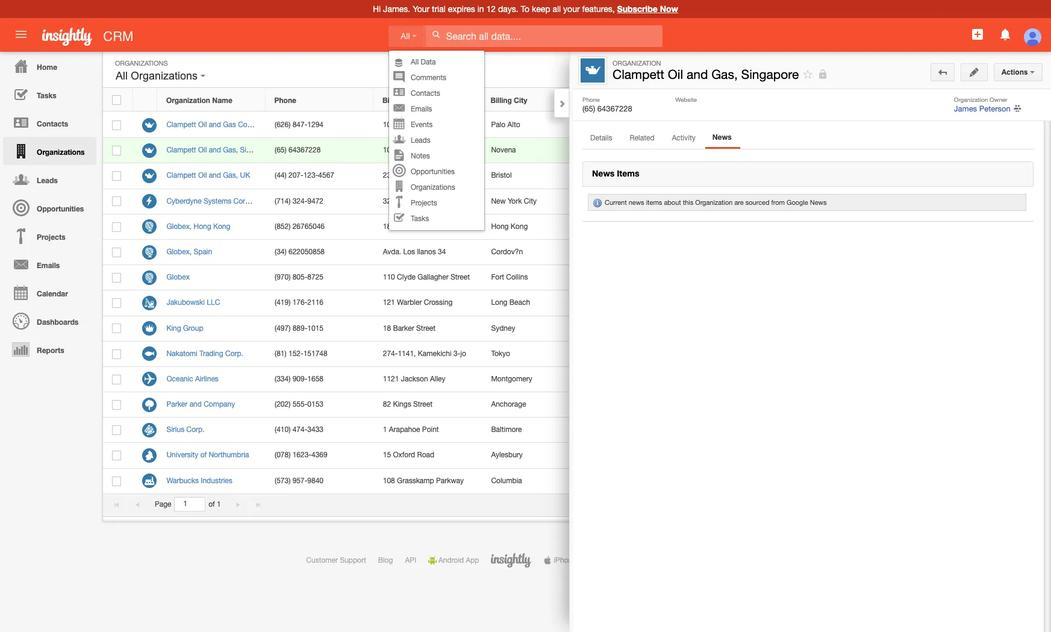 Task type: locate. For each thing, give the bounding box(es) containing it.
news right google
[[810, 199, 827, 206]]

news right activity
[[713, 133, 732, 142]]

column header left smartmerge
[[837, 89, 867, 111]]

1 horizontal spatial contacts link
[[389, 86, 485, 101]]

subscribe now link
[[618, 4, 679, 14]]

home
[[37, 63, 57, 72]]

1 vertical spatial news
[[592, 168, 615, 178]]

contacts link
[[389, 86, 485, 101], [3, 108, 96, 137]]

0 vertical spatial states
[[731, 121, 752, 129]]

1 horizontal spatial news
[[713, 133, 732, 142]]

notes inside 'link'
[[411, 152, 430, 161]]

smartmerge organizations
[[875, 109, 980, 117]]

108 grasskamp parkway cell
[[374, 469, 482, 494]]

baltimore
[[491, 426, 522, 434]]

82
[[383, 400, 391, 409]]

2 vertical spatial road
[[417, 451, 435, 460]]

all down the james.
[[401, 31, 410, 41]]

row up cordov?n
[[103, 214, 867, 240]]

4 row from the top
[[103, 164, 867, 189]]

notifications image
[[998, 27, 1013, 42]]

1 vertical spatial gas,
[[223, 146, 238, 154]]

2 globex, from the top
[[167, 248, 192, 256]]

2 horizontal spatial all
[[411, 58, 419, 67]]

row group
[[103, 113, 867, 494]]

nakatomi trading corp. link
[[167, 349, 250, 358]]

row containing clampett oil and gas corp.
[[103, 113, 867, 138]]

gallagher
[[418, 273, 449, 282]]

1141,
[[398, 349, 416, 358]]

row containing globex, hong kong
[[103, 214, 867, 240]]

0 vertical spatial united states
[[708, 121, 752, 129]]

hong up the spain
[[194, 222, 211, 231]]

oil up cyberdyne systems corp.
[[198, 171, 207, 180]]

phone inside phone (65) 64367228
[[583, 96, 600, 103]]

notes
[[411, 152, 430, 161], [970, 159, 989, 168], [970, 176, 989, 185]]

15 row from the top
[[103, 443, 867, 469]]

road right oxford
[[417, 451, 435, 460]]

columbia cell
[[482, 469, 590, 494]]

globex, for globex, spain
[[167, 248, 192, 256]]

king group
[[167, 324, 203, 332]]

parker
[[167, 400, 188, 409]]

globex, for globex, hong kong
[[167, 222, 192, 231]]

182-
[[383, 222, 398, 231]]

0 horizontal spatial emails
[[37, 261, 60, 270]]

contacts link down home
[[3, 108, 96, 137]]

road left 8
[[415, 146, 433, 154]]

app right iphone
[[579, 556, 592, 565]]

1 vertical spatial opportunities link
[[3, 193, 96, 222]]

phone inside row
[[275, 96, 297, 105]]

news
[[713, 133, 732, 142], [592, 168, 615, 178], [810, 199, 827, 206]]

182-190 tai lin pai road cell
[[374, 214, 482, 240]]

comments
[[411, 74, 447, 82]]

0 vertical spatial gas,
[[712, 67, 738, 81]]

export right /
[[908, 142, 935, 150]]

row up aylesbury
[[103, 418, 867, 443]]

your up the 13-
[[875, 191, 894, 199]]

emails link
[[389, 101, 485, 117], [3, 250, 96, 278]]

2 vertical spatial import
[[922, 209, 943, 217]]

all left data
[[411, 58, 419, 67]]

clampett up state
[[613, 67, 665, 81]]

13 row from the top
[[103, 392, 867, 418]]

united states up china
[[708, 197, 752, 205]]

1 vertical spatial (65)
[[275, 146, 287, 154]]

1 united from the top
[[708, 121, 729, 129]]

Search all data.... text field
[[425, 25, 663, 47]]

your left trial
[[413, 4, 430, 14]]

0 horizontal spatial news
[[592, 168, 615, 178]]

app
[[466, 556, 479, 565], [579, 556, 592, 565]]

contacts down comments
[[411, 89, 440, 98]]

row containing cyberdyne systems corp.
[[103, 189, 867, 214]]

0 vertical spatial 23
[[383, 171, 391, 180]]

1 hong from the left
[[194, 222, 211, 231]]

of right 1 field on the bottom of the page
[[209, 500, 215, 509]]

23 down the your recent imports at the top right
[[912, 209, 920, 217]]

and up website
[[687, 67, 708, 81]]

tasks link
[[3, 80, 96, 108], [389, 211, 485, 227]]

0 vertical spatial united states cell
[[699, 113, 807, 138]]

emails inside 'navigation'
[[37, 261, 60, 270]]

5 follow image from the top
[[816, 374, 828, 386]]

1 vertical spatial leads link
[[3, 165, 96, 193]]

2 vertical spatial gas,
[[223, 171, 238, 180]]

1 vertical spatial united states cell
[[699, 189, 807, 214]]

cordov?n cell
[[482, 240, 590, 265]]

10 row from the top
[[103, 316, 867, 342]]

2 hong from the left
[[491, 222, 509, 231]]

bristol cell
[[482, 164, 590, 189]]

clampett for clampett oil and gas corp.
[[167, 121, 196, 129]]

row up long
[[103, 265, 867, 291]]

row down aylesbury
[[103, 469, 867, 494]]

4 follow image from the top
[[816, 323, 828, 335]]

lin
[[423, 222, 433, 231]]

united for ca
[[708, 121, 729, 129]]

app right android
[[466, 556, 479, 565]]

0 vertical spatial contacts link
[[389, 86, 485, 101]]

1 horizontal spatial organizations link
[[389, 180, 485, 196]]

0 horizontal spatial contacts link
[[3, 108, 96, 137]]

cell
[[103, 138, 133, 164], [590, 138, 699, 164], [590, 164, 699, 189], [699, 164, 807, 189], [590, 214, 699, 240], [590, 240, 699, 265], [699, 240, 807, 265], [837, 240, 867, 265], [590, 265, 699, 291], [699, 265, 807, 291], [837, 265, 867, 291], [590, 291, 699, 316], [699, 291, 807, 316], [837, 291, 867, 316], [590, 316, 699, 342], [699, 316, 807, 342], [837, 316, 867, 342], [590, 342, 699, 367], [699, 342, 807, 367], [837, 342, 867, 367], [590, 367, 699, 392], [699, 367, 807, 392], [837, 367, 867, 392], [590, 392, 699, 418], [699, 392, 807, 418], [837, 392, 867, 418], [590, 418, 699, 443], [699, 418, 807, 443], [837, 418, 867, 443], [590, 443, 699, 469], [699, 443, 807, 469], [837, 443, 867, 469], [590, 469, 699, 494], [699, 469, 807, 494], [837, 469, 867, 494]]

projects link up pai
[[389, 196, 485, 211]]

1 globex, from the top
[[167, 222, 192, 231]]

32 garona street cell
[[374, 189, 482, 214]]

2 and from the top
[[955, 176, 968, 185]]

new left york
[[491, 197, 506, 205]]

airlines
[[195, 375, 219, 383]]

clampett oil and gas, uk
[[167, 171, 250, 180]]

row containing parker and company
[[103, 392, 867, 418]]

(573) 957-9840 cell
[[266, 469, 374, 494]]

billing
[[383, 96, 404, 105], [491, 96, 512, 105], [599, 96, 620, 105]]

889-
[[293, 324, 308, 332]]

(44) 207-123-4567
[[275, 171, 335, 180]]

11 row from the top
[[103, 342, 867, 367]]

emails link up the events
[[389, 101, 485, 117]]

street right garona
[[419, 197, 438, 205]]

street for 18 barker street
[[417, 324, 436, 332]]

and down clampett oil and gas corp. 'link'
[[209, 146, 221, 154]]

all for all
[[401, 31, 410, 41]]

1 vertical spatial of
[[209, 500, 215, 509]]

corp. right trading
[[225, 349, 244, 358]]

tasks right 190
[[411, 215, 429, 223]]

globex, down cyberdyne
[[167, 222, 192, 231]]

united
[[708, 121, 729, 129], [708, 197, 729, 205]]

1 horizontal spatial (65)
[[583, 104, 596, 113]]

all for all data
[[411, 58, 419, 67]]

0 horizontal spatial tasks
[[37, 91, 56, 100]]

0 vertical spatial leads link
[[389, 133, 485, 149]]

follow image for cordov?n
[[816, 247, 828, 259]]

cyberdyne
[[167, 197, 202, 205]]

united states for ny
[[708, 197, 752, 205]]

column header
[[133, 89, 157, 111], [698, 89, 806, 111], [806, 89, 837, 111], [837, 89, 867, 111]]

singapore right activity link
[[708, 146, 741, 154]]

108
[[383, 477, 395, 485]]

projects up calendar link
[[37, 233, 65, 242]]

0 horizontal spatial singapore
[[240, 146, 273, 154]]

kong down systems
[[213, 222, 230, 231]]

3 follow image from the top
[[816, 273, 828, 284]]

(65) inside row
[[275, 146, 287, 154]]

follow image for new york city
[[816, 196, 828, 208]]

navigation
[[0, 52, 96, 363]]

1 horizontal spatial emails link
[[389, 101, 485, 117]]

1 vertical spatial states
[[731, 197, 752, 205]]

singapore left refresh list image
[[742, 67, 799, 81]]

oceanic airlines
[[167, 375, 219, 383]]

1 horizontal spatial opportunities link
[[389, 164, 485, 180]]

globex, spain
[[167, 248, 212, 256]]

dashboards link
[[3, 307, 96, 335]]

622050858
[[289, 248, 325, 256]]

follow image for hong kong
[[816, 222, 828, 233]]

follow image for columbia
[[816, 476, 828, 487]]

0 horizontal spatial hong
[[194, 222, 211, 231]]

follow image for fort collins
[[816, 273, 828, 284]]

this
[[683, 199, 694, 206]]

1 united states cell from the top
[[699, 113, 807, 138]]

new right show sidebar "image" at the right of the page
[[940, 65, 955, 74]]

14 row from the top
[[103, 418, 867, 443]]

0 vertical spatial opportunities link
[[389, 164, 485, 180]]

32
[[383, 197, 391, 205]]

and for clampett oil and gas, uk
[[209, 171, 221, 180]]

(410) 474-3433
[[275, 426, 324, 434]]

1 vertical spatial road
[[447, 222, 464, 231]]

organization up organization owner
[[957, 65, 1001, 74]]

and up export organizations and notes at the top of the page
[[955, 159, 968, 168]]

82 kings street
[[383, 400, 433, 409]]

row containing clampett oil and gas, uk
[[103, 164, 867, 189]]

1 united states from the top
[[708, 121, 752, 129]]

18 barker street
[[383, 324, 436, 332]]

2 row from the top
[[103, 113, 867, 138]]

news for news items
[[592, 168, 615, 178]]

tokyo
[[491, 349, 510, 358]]

1 vertical spatial united
[[708, 197, 729, 205]]

4567
[[318, 171, 335, 180]]

show sidebar image
[[904, 65, 912, 74]]

corp. right gas
[[238, 121, 256, 129]]

1 horizontal spatial 64367228
[[598, 104, 633, 113]]

1 horizontal spatial leads link
[[389, 133, 485, 149]]

blog
[[378, 556, 393, 565]]

0 horizontal spatial export
[[886, 176, 907, 185]]

details link
[[583, 130, 620, 148]]

2 vertical spatial all
[[116, 70, 128, 82]]

and for export organizations and notes
[[955, 176, 968, 185]]

of right university
[[200, 451, 207, 460]]

0 horizontal spatial (65)
[[275, 146, 287, 154]]

1 vertical spatial 23
[[912, 209, 920, 217]]

1121 jackson alley
[[383, 375, 446, 383]]

hong inside cell
[[491, 222, 509, 231]]

0 horizontal spatial 1
[[217, 500, 221, 509]]

billing street
[[383, 96, 427, 105]]

2 united states cell from the top
[[699, 189, 807, 214]]

0 horizontal spatial your
[[413, 4, 430, 14]]

opportunities
[[411, 168, 455, 176], [37, 204, 84, 213]]

new for new organization
[[940, 65, 955, 74]]

2 billing from the left
[[491, 96, 512, 105]]

12
[[487, 4, 496, 14]]

import down /
[[886, 159, 907, 168]]

united states cell
[[699, 113, 807, 138], [699, 189, 807, 214]]

0 vertical spatial import
[[875, 142, 901, 150]]

tasks down home
[[37, 91, 56, 100]]

now
[[660, 4, 679, 14]]

billing up 1000
[[383, 96, 404, 105]]

all inside button
[[116, 70, 128, 82]]

billing city
[[491, 96, 528, 105]]

clampett for clampett oil and gas, singapore (65) 64367228
[[167, 146, 196, 154]]

1 horizontal spatial billing
[[491, 96, 512, 105]]

8 row from the top
[[103, 265, 867, 291]]

(714) 324-9472
[[275, 197, 324, 205]]

features,
[[583, 4, 615, 14]]

row up baltimore
[[103, 392, 867, 418]]

row group containing clampett oil and gas corp.
[[103, 113, 867, 494]]

garona
[[393, 197, 417, 205]]

oil for clampett oil and gas, uk
[[198, 171, 207, 180]]

(334) 909-1658 cell
[[266, 367, 374, 392]]

items
[[617, 168, 640, 178]]

projects up 182-190 tai lin pai road at the top left of page
[[411, 199, 437, 208]]

(497) 889-1015
[[275, 324, 324, 332]]

projects link
[[389, 196, 485, 211], [3, 222, 96, 250]]

row down "novena" on the left of the page
[[103, 164, 867, 189]]

1 vertical spatial united states
[[708, 197, 752, 205]]

road for 10 eunos road 8
[[415, 146, 433, 154]]

owner
[[990, 96, 1008, 103]]

oil down organization name
[[198, 121, 207, 129]]

1 billing from the left
[[383, 96, 404, 105]]

2 kong from the left
[[511, 222, 528, 231]]

avda. los llanos 34 cell
[[374, 240, 482, 265]]

street right barker on the left bottom
[[417, 324, 436, 332]]

row containing jakubowski llc
[[103, 291, 867, 316]]

news left items
[[592, 168, 615, 178]]

contacts link for all data link
[[389, 86, 485, 101]]

organization up "clampett oil and gas corp."
[[166, 96, 210, 105]]

contacts link for "home" link
[[3, 108, 96, 137]]

clyde
[[397, 273, 416, 282]]

export
[[908, 142, 935, 150], [886, 176, 907, 185]]

0 vertical spatial tasks link
[[3, 80, 96, 108]]

0 vertical spatial and
[[955, 159, 968, 168]]

gas, for clampett oil and gas, uk
[[223, 171, 238, 180]]

0 vertical spatial globex,
[[167, 222, 192, 231]]

app for iphone app
[[579, 556, 592, 565]]

7 follow image from the top
[[816, 476, 828, 487]]

0 vertical spatial (65)
[[583, 104, 596, 113]]

new
[[940, 65, 955, 74], [491, 197, 506, 205]]

1 states from the top
[[731, 121, 752, 129]]

items
[[646, 199, 663, 206]]

1 vertical spatial tasks
[[411, 215, 429, 223]]

organization for organization name
[[166, 96, 210, 105]]

0 horizontal spatial emails link
[[3, 250, 96, 278]]

street right kings
[[413, 400, 433, 409]]

0 horizontal spatial billing
[[383, 96, 404, 105]]

clampett up cyberdyne
[[167, 171, 196, 180]]

3 row from the top
[[103, 138, 867, 164]]

(626) 847-1294 cell
[[266, 113, 374, 138]]

organization for organization owner
[[955, 96, 989, 103]]

1 vertical spatial 64367228
[[289, 146, 321, 154]]

organizations inside button
[[131, 70, 198, 82]]

emails link up calendar
[[3, 250, 96, 278]]

0 vertical spatial 64367228
[[598, 104, 633, 113]]

(34) 622050858 cell
[[266, 240, 374, 265]]

clampett oil and gas, uk link
[[167, 171, 256, 180]]

0 vertical spatial all
[[401, 31, 410, 41]]

0 vertical spatial emails
[[411, 105, 432, 114]]

6 follow image from the top
[[816, 425, 828, 437]]

1 horizontal spatial all
[[401, 31, 410, 41]]

1 horizontal spatial app
[[579, 556, 592, 565]]

0 horizontal spatial projects link
[[3, 222, 96, 250]]

palo alto cell
[[482, 113, 590, 138]]

row
[[103, 89, 867, 111], [103, 113, 867, 138], [103, 138, 867, 164], [103, 164, 867, 189], [103, 189, 867, 214], [103, 214, 867, 240], [103, 240, 867, 265], [103, 265, 867, 291], [103, 291, 867, 316], [103, 316, 867, 342], [103, 342, 867, 367], [103, 367, 867, 392], [103, 392, 867, 418], [103, 418, 867, 443], [103, 443, 867, 469], [103, 469, 867, 494]]

row down tokyo
[[103, 367, 867, 392]]

0 horizontal spatial of
[[200, 451, 207, 460]]

2 united from the top
[[708, 197, 729, 205]]

and for clampett oil and gas corp.
[[209, 121, 221, 129]]

column header down all organizations
[[133, 89, 157, 111]]

road for 15 oxford road
[[417, 451, 435, 460]]

avda. los llanos 34
[[383, 248, 446, 256]]

your recent imports
[[875, 191, 956, 199]]

3 billing from the left
[[599, 96, 620, 105]]

york
[[508, 197, 522, 205]]

0 vertical spatial road
[[415, 146, 433, 154]]

1 column header from the left
[[133, 89, 157, 111]]

12 row from the top
[[103, 367, 867, 392]]

0 horizontal spatial opportunities
[[37, 204, 84, 213]]

1 vertical spatial city
[[524, 197, 537, 205]]

follow image
[[816, 196, 828, 208], [816, 247, 828, 259], [816, 273, 828, 284], [816, 323, 828, 335], [816, 374, 828, 386], [816, 425, 828, 437], [816, 476, 828, 487]]

kong down york
[[511, 222, 528, 231]]

1
[[383, 426, 387, 434], [217, 500, 221, 509]]

tai
[[412, 222, 421, 231]]

import for import organizations and notes
[[886, 159, 907, 168]]

singapore for clampett oil and gas, singapore
[[742, 67, 799, 81]]

contacts link down comments
[[389, 86, 485, 101]]

notes for export organizations and notes
[[970, 176, 989, 185]]

and for clampett oil and gas, singapore (65) 64367228
[[209, 146, 221, 154]]

0 horizontal spatial new
[[491, 197, 506, 205]]

all for all organizations
[[116, 70, 128, 82]]

2 united states from the top
[[708, 197, 752, 205]]

None checkbox
[[112, 120, 121, 130], [112, 171, 121, 181], [112, 197, 121, 206], [112, 248, 121, 257], [112, 273, 121, 283], [112, 298, 121, 308], [112, 375, 121, 384], [112, 400, 121, 410], [112, 451, 121, 461], [112, 120, 121, 130], [112, 171, 121, 181], [112, 197, 121, 206], [112, 248, 121, 257], [112, 273, 121, 283], [112, 298, 121, 308], [112, 375, 121, 384], [112, 400, 121, 410], [112, 451, 121, 461]]

singapore up uk
[[240, 146, 273, 154]]

1 horizontal spatial emails
[[411, 105, 432, 114]]

and for clampett oil and gas, singapore
[[687, 67, 708, 81]]

notes down import organizations and notes
[[970, 176, 989, 185]]

64367228 up (44) 207-123-4567
[[289, 146, 321, 154]]

notes left 8
[[411, 152, 430, 161]]

1 horizontal spatial 1
[[383, 426, 387, 434]]

and for import organizations and notes
[[955, 159, 968, 168]]

android app
[[439, 556, 479, 565]]

montgomery cell
[[482, 367, 590, 392]]

all down crm
[[116, 70, 128, 82]]

notes for import organizations and notes
[[970, 159, 989, 168]]

and up 'imports'
[[955, 176, 968, 185]]

1 kong from the left
[[213, 222, 230, 231]]

2 follow image from the top
[[816, 247, 828, 259]]

6 row from the top
[[103, 214, 867, 240]]

row down palo
[[103, 138, 867, 164]]

0 vertical spatial 1
[[383, 426, 387, 434]]

row up tokyo
[[103, 316, 867, 342]]

1 vertical spatial import
[[886, 159, 907, 168]]

1 vertical spatial contacts link
[[3, 108, 96, 137]]

and up systems
[[209, 171, 221, 180]]

32 garona street
[[383, 197, 438, 205]]

clampett up 'clampett oil and gas, uk'
[[167, 146, 196, 154]]

organization for organization
[[613, 60, 661, 67]]

0 vertical spatial of
[[200, 451, 207, 460]]

1 horizontal spatial phone
[[583, 96, 600, 103]]

emails up calendar link
[[37, 261, 60, 270]]

7 row from the top
[[103, 240, 867, 265]]

oceanic airlines link
[[167, 375, 225, 383]]

1 horizontal spatial new
[[940, 65, 955, 74]]

0 horizontal spatial kong
[[213, 222, 230, 231]]

9 row from the top
[[103, 291, 867, 316]]

crossing
[[424, 299, 453, 307]]

None checkbox
[[112, 95, 121, 105], [112, 146, 121, 156], [112, 222, 121, 232], [112, 324, 121, 334], [112, 349, 121, 359], [112, 426, 121, 435], [112, 476, 121, 486], [112, 95, 121, 105], [112, 146, 121, 156], [112, 222, 121, 232], [112, 324, 121, 334], [112, 349, 121, 359], [112, 426, 121, 435], [112, 476, 121, 486]]

clampett down organization name
[[167, 121, 196, 129]]

road inside "15 oxford road" cell
[[417, 451, 435, 460]]

(078) 1623-4369 cell
[[266, 443, 374, 469]]

2 states from the top
[[731, 197, 752, 205]]

and left gas
[[209, 121, 221, 129]]

row containing sirius corp.
[[103, 418, 867, 443]]

organizations link
[[3, 137, 96, 165], [389, 180, 485, 196]]

1 down industries
[[217, 500, 221, 509]]

road inside 10 eunos road 8 cell
[[415, 146, 433, 154]]

16 row from the top
[[103, 469, 867, 494]]

news items
[[592, 168, 640, 178]]

0 horizontal spatial leads
[[37, 176, 58, 185]]

5 row from the top
[[103, 189, 867, 214]]

united left are
[[708, 197, 729, 205]]

1 vertical spatial new
[[491, 197, 506, 205]]

1 and from the top
[[955, 159, 968, 168]]

clampett for clampett oil and gas, uk
[[167, 171, 196, 180]]

new inside "cell"
[[491, 197, 506, 205]]

organization up james
[[955, 96, 989, 103]]

city right york
[[524, 197, 537, 205]]

fort collins cell
[[482, 265, 590, 291]]

recent
[[896, 191, 924, 199]]

globex, hong kong link
[[167, 222, 237, 231]]

city inside 'new york city' "cell"
[[524, 197, 537, 205]]

row down the fort
[[103, 291, 867, 316]]

(65) up (44)
[[275, 146, 287, 154]]

follow image
[[803, 69, 814, 80], [816, 120, 828, 131], [816, 145, 828, 157], [816, 171, 828, 182], [816, 222, 828, 233], [816, 298, 828, 309], [816, 349, 828, 360], [816, 400, 828, 411], [816, 451, 828, 462]]

city up alto
[[514, 96, 528, 105]]

of
[[200, 451, 207, 460], [209, 500, 215, 509]]

corp. right systems
[[234, 197, 252, 205]]

states up the news link
[[731, 121, 752, 129]]

23 left druid
[[383, 171, 391, 180]]

0 horizontal spatial app
[[466, 556, 479, 565]]

sourced
[[746, 199, 770, 206]]

related
[[630, 134, 655, 142]]

notes up export organizations and notes at the top of the page
[[970, 159, 989, 168]]

api
[[405, 556, 417, 565]]

phone up 'ca'
[[583, 96, 600, 103]]

row down sydney
[[103, 342, 867, 367]]

1 horizontal spatial leads
[[411, 136, 431, 145]]

1 vertical spatial all
[[411, 58, 419, 67]]

1 app from the left
[[466, 556, 479, 565]]

united for ny
[[708, 197, 729, 205]]

street for 82 kings street
[[413, 400, 433, 409]]

82 kings street cell
[[374, 392, 482, 418]]

globex, left the spain
[[167, 248, 192, 256]]

export up "recent"
[[886, 176, 907, 185]]

cordov?n
[[491, 248, 523, 256]]

1 horizontal spatial export
[[908, 142, 935, 150]]

row up "novena" on the left of the page
[[103, 113, 867, 138]]

support
[[340, 556, 366, 565]]

to
[[521, 4, 530, 14]]

1 row from the top
[[103, 89, 867, 111]]

ny
[[600, 197, 610, 205]]

import left /
[[875, 142, 901, 150]]

united states up the news link
[[708, 121, 752, 129]]

row containing organization name
[[103, 89, 867, 111]]

grasskamp
[[397, 477, 434, 485]]

(714) 324-9472 cell
[[266, 189, 374, 214]]

aylesbury cell
[[482, 443, 590, 469]]

2 app from the left
[[579, 556, 592, 565]]

1 follow image from the top
[[816, 196, 828, 208]]

column header down search this list... text field
[[698, 89, 806, 111]]

oil up website
[[668, 67, 684, 81]]

oil for clampett oil and gas, singapore
[[668, 67, 684, 81]]

ca cell
[[590, 113, 699, 138]]

0 horizontal spatial phone
[[275, 96, 297, 105]]

montgomery
[[491, 375, 533, 383]]

0 horizontal spatial all
[[116, 70, 128, 82]]

(65) 64367228 cell
[[266, 138, 374, 164]]

1 vertical spatial opportunities
[[37, 204, 84, 213]]

(202) 555-0153 cell
[[266, 392, 374, 418]]

projects link up calendar link
[[3, 222, 96, 250]]

row containing university of northumbria
[[103, 443, 867, 469]]

street right escalon
[[429, 121, 448, 129]]

hong up cordov?n
[[491, 222, 509, 231]]

0 vertical spatial news
[[713, 133, 732, 142]]

organizations
[[115, 60, 168, 67], [131, 70, 198, 82], [37, 148, 85, 157], [909, 159, 953, 168], [909, 176, 953, 185], [411, 183, 455, 192]]

oceanic
[[167, 375, 193, 383]]

274-1141, kamekichi 3-jo cell
[[374, 342, 482, 367]]

phone for phone (65) 64367228
[[583, 96, 600, 103]]

organization inside row
[[166, 96, 210, 105]]

1121
[[383, 375, 399, 383]]

singapore inside cell
[[708, 146, 741, 154]]

in
[[478, 4, 484, 14]]



Task type: vqa. For each thing, say whether or not it's contained in the screenshot.
Follow icon
yes



Task type: describe. For each thing, give the bounding box(es) containing it.
64367228 inside phone (65) 64367228
[[598, 104, 633, 113]]

reports link
[[3, 335, 96, 363]]

121 warbler crossing cell
[[374, 291, 482, 316]]

0 vertical spatial tasks
[[37, 91, 56, 100]]

united states for ca
[[708, 121, 752, 129]]

108 grasskamp parkway
[[383, 477, 464, 485]]

110 clyde gallagher street
[[383, 273, 470, 282]]

billing for billing city
[[491, 96, 512, 105]]

long beach cell
[[482, 291, 590, 316]]

2 vertical spatial news
[[810, 199, 827, 206]]

18 barker street cell
[[374, 316, 482, 342]]

novena cell
[[482, 138, 590, 164]]

actions button
[[994, 63, 1043, 81]]

oil for clampett oil and gas, singapore (65) 64367228
[[198, 146, 207, 154]]

(852) 26765046 cell
[[266, 214, 374, 240]]

app for android app
[[466, 556, 479, 565]]

states for ca
[[731, 121, 752, 129]]

/
[[903, 142, 906, 150]]

847-
[[293, 121, 308, 129]]

all data link
[[389, 54, 485, 70]]

chevron right image
[[558, 99, 567, 108]]

hong kong cell
[[482, 214, 590, 240]]

organization owner
[[955, 96, 1008, 103]]

row containing nakatomi trading corp.
[[103, 342, 867, 367]]

1623-
[[293, 451, 312, 460]]

events
[[411, 121, 433, 129]]

nakatomi
[[167, 349, 198, 358]]

nakatomi trading corp.
[[167, 349, 244, 358]]

road inside 182-190 tai lin pai road cell
[[447, 222, 464, 231]]

anchorage
[[491, 400, 527, 409]]

clampett oil and gas, singapore link
[[167, 146, 279, 154]]

152-
[[289, 349, 304, 358]]

spain
[[194, 248, 212, 256]]

1 inside cell
[[383, 426, 387, 434]]

states for ny
[[731, 197, 752, 205]]

jakubowski llc
[[167, 299, 220, 307]]

import for import / export
[[875, 142, 901, 150]]

street for 1000 escalon street
[[429, 121, 448, 129]]

1 horizontal spatial tasks
[[411, 215, 429, 223]]

news for news
[[713, 133, 732, 142]]

4369
[[312, 451, 328, 460]]

ca
[[600, 121, 610, 129]]

(419) 176-2116 cell
[[266, 291, 374, 316]]

follow image for anchorage
[[816, 400, 828, 411]]

0 vertical spatial emails link
[[389, 101, 485, 117]]

billing for billing state
[[599, 96, 620, 105]]

(202)
[[275, 400, 291, 409]]

baltimore cell
[[482, 418, 590, 443]]

corp. right sirius at left
[[187, 426, 205, 434]]

eunos
[[393, 146, 413, 154]]

los
[[404, 248, 415, 256]]

(44) 207-123-4567 cell
[[266, 164, 374, 189]]

gas
[[223, 121, 236, 129]]

notes link
[[389, 149, 485, 164]]

and right parker
[[190, 400, 202, 409]]

1 horizontal spatial your
[[875, 191, 894, 199]]

united states cell for ca
[[699, 113, 807, 138]]

2 column header from the left
[[698, 89, 806, 111]]

cyberdyne systems corp. link
[[167, 197, 258, 205]]

fort
[[491, 273, 504, 282]]

anchorage cell
[[482, 392, 590, 418]]

clampett oil and gas, singapore
[[613, 67, 799, 81]]

fort collins
[[491, 273, 528, 282]]

1 vertical spatial projects
[[37, 233, 65, 242]]

sirius corp.
[[167, 426, 205, 434]]

warbler
[[397, 299, 422, 307]]

15 oxford road cell
[[374, 443, 482, 469]]

singapore cell
[[699, 138, 807, 164]]

row containing oceanic airlines
[[103, 367, 867, 392]]

website
[[676, 96, 697, 103]]

follow image for bristol
[[816, 171, 828, 182]]

13-nov-23 import link
[[875, 209, 943, 217]]

events link
[[389, 117, 485, 133]]

china
[[708, 222, 727, 231]]

3-
[[454, 349, 461, 358]]

jo
[[461, 349, 466, 358]]

(34) 622050858
[[275, 248, 325, 256]]

oil for clampett oil and gas corp.
[[198, 121, 207, 129]]

ny cell
[[590, 189, 699, 214]]

1 vertical spatial contacts
[[37, 119, 68, 128]]

207-
[[289, 171, 304, 180]]

globex link
[[167, 273, 196, 282]]

data
[[421, 58, 436, 67]]

follow image for tokyo
[[816, 349, 828, 360]]

(970) 805-8725
[[275, 273, 324, 282]]

organizations
[[925, 109, 980, 117]]

row containing king group
[[103, 316, 867, 342]]

10
[[383, 146, 391, 154]]

calendar
[[37, 289, 68, 298]]

1 vertical spatial leads
[[37, 176, 58, 185]]

1658
[[308, 375, 324, 383]]

3 column header from the left
[[806, 89, 837, 111]]

hi james. your trial expires in 12 days. to keep all your features, subscribe now
[[373, 4, 679, 14]]

new for new york city
[[491, 197, 506, 205]]

customer
[[306, 556, 338, 565]]

1 vertical spatial tasks link
[[389, 211, 485, 227]]

1 horizontal spatial 23
[[912, 209, 920, 217]]

follow image for montgomery
[[816, 374, 828, 386]]

23 druid woods cell
[[374, 164, 482, 189]]

back image
[[939, 68, 947, 77]]

state
[[622, 96, 640, 105]]

gas, for clampett oil and gas, singapore
[[712, 67, 738, 81]]

0 horizontal spatial opportunities link
[[3, 193, 96, 222]]

1 horizontal spatial opportunities
[[411, 168, 455, 176]]

of inside row
[[200, 451, 207, 460]]

(81) 152-151748 cell
[[266, 342, 374, 367]]

23 druid woods
[[383, 171, 435, 180]]

hong kong
[[491, 222, 528, 231]]

gas, for clampett oil and gas, singapore (65) 64367228
[[223, 146, 238, 154]]

121
[[383, 299, 395, 307]]

(410)
[[275, 426, 291, 434]]

organization name
[[166, 96, 233, 105]]

crm
[[103, 29, 133, 44]]

row containing warbucks industries
[[103, 469, 867, 494]]

9472
[[308, 197, 324, 205]]

1 arapahoe point cell
[[374, 418, 482, 443]]

909-
[[293, 375, 308, 383]]

sydney cell
[[482, 316, 590, 342]]

row containing globex
[[103, 265, 867, 291]]

change record owner image
[[1014, 104, 1022, 115]]

15 oxford road
[[383, 451, 435, 460]]

clampett oil and gas corp.
[[167, 121, 256, 129]]

1 vertical spatial 1
[[217, 500, 221, 509]]

new york city cell
[[482, 189, 590, 214]]

follow image for palo alto
[[816, 120, 828, 131]]

1 horizontal spatial of
[[209, 500, 215, 509]]

1 horizontal spatial projects link
[[389, 196, 485, 211]]

0 vertical spatial city
[[514, 96, 528, 105]]

(497) 889-1015 cell
[[266, 316, 374, 342]]

alto
[[508, 121, 521, 129]]

follow image for baltimore
[[816, 425, 828, 437]]

warbucks industries link
[[167, 477, 239, 485]]

follow image for aylesbury
[[816, 451, 828, 462]]

4 column header from the left
[[837, 89, 867, 111]]

united states cell for ny
[[699, 189, 807, 214]]

new organization
[[940, 65, 1001, 74]]

1 vertical spatial emails link
[[3, 250, 96, 278]]

13-
[[886, 209, 896, 217]]

record permissions image
[[818, 67, 829, 81]]

your inside hi james. your trial expires in 12 days. to keep all your features, subscribe now
[[413, 4, 430, 14]]

clampett oil and gas, singapore (65) 64367228
[[167, 146, 321, 154]]

(65) inside phone (65) 64367228
[[583, 104, 596, 113]]

globex, spain link
[[167, 248, 218, 256]]

kings
[[393, 400, 411, 409]]

clampett for clampett oil and gas, singapore
[[613, 67, 665, 81]]

1000 escalon street cell
[[374, 113, 482, 138]]

0 horizontal spatial leads link
[[3, 165, 96, 193]]

singapore for clampett oil and gas, singapore (65) 64367228
[[240, 146, 273, 154]]

northumbria
[[209, 451, 249, 460]]

organization image
[[581, 58, 605, 83]]

row containing clampett oil and gas, singapore
[[103, 138, 867, 164]]

billing for billing street
[[383, 96, 404, 105]]

(970) 805-8725 cell
[[266, 265, 374, 291]]

1 field
[[175, 498, 205, 511]]

tokyo cell
[[482, 342, 590, 367]]

151748
[[304, 349, 328, 358]]

navigation containing home
[[0, 52, 96, 363]]

from
[[772, 199, 785, 206]]

34
[[438, 248, 446, 256]]

related link
[[622, 130, 663, 148]]

street for 32 garona street
[[419, 197, 438, 205]]

0 vertical spatial contacts
[[411, 89, 440, 98]]

110 clyde gallagher street cell
[[374, 265, 482, 291]]

1121 jackson alley cell
[[374, 367, 482, 392]]

current
[[605, 199, 627, 206]]

10 eunos road 8 cell
[[374, 138, 482, 164]]

white image
[[432, 30, 440, 39]]

nov-
[[896, 209, 912, 217]]

phone for phone
[[275, 96, 297, 105]]

0 horizontal spatial organizations link
[[3, 137, 96, 165]]

1 vertical spatial projects link
[[3, 222, 96, 250]]

0 horizontal spatial 64367228
[[289, 146, 321, 154]]

follow image for long beach
[[816, 298, 828, 309]]

systems
[[204, 197, 232, 205]]

(410) 474-3433 cell
[[266, 418, 374, 443]]

details
[[591, 134, 613, 142]]

(419) 176-2116
[[275, 299, 324, 307]]

university
[[167, 451, 198, 460]]

(852) 26765046
[[275, 222, 325, 231]]

0 horizontal spatial tasks link
[[3, 80, 96, 108]]

follow image for novena
[[816, 145, 828, 157]]

kong inside cell
[[511, 222, 528, 231]]

15
[[383, 451, 391, 460]]

palo
[[491, 121, 506, 129]]

row containing globex, spain
[[103, 240, 867, 265]]

pai
[[435, 222, 445, 231]]

street right gallagher
[[451, 273, 470, 282]]

columbia
[[491, 477, 522, 485]]

Search this list... text field
[[657, 60, 793, 78]]

13-nov-23 import
[[884, 209, 943, 217]]

follow image for sydney
[[816, 323, 828, 335]]

subscribe
[[618, 4, 658, 14]]

23 inside cell
[[383, 171, 391, 180]]

street up 1000 escalon street
[[406, 96, 427, 105]]

190
[[398, 222, 410, 231]]

0 vertical spatial leads
[[411, 136, 431, 145]]

(714)
[[275, 197, 291, 205]]

(078) 1623-4369
[[275, 451, 328, 460]]

1 horizontal spatial projects
[[411, 199, 437, 208]]

0 vertical spatial export
[[908, 142, 935, 150]]

refresh list image
[[807, 65, 818, 74]]

organization up china
[[696, 199, 733, 206]]

(81) 152-151748
[[275, 349, 328, 358]]

(34)
[[275, 248, 287, 256]]

china cell
[[699, 214, 807, 240]]



